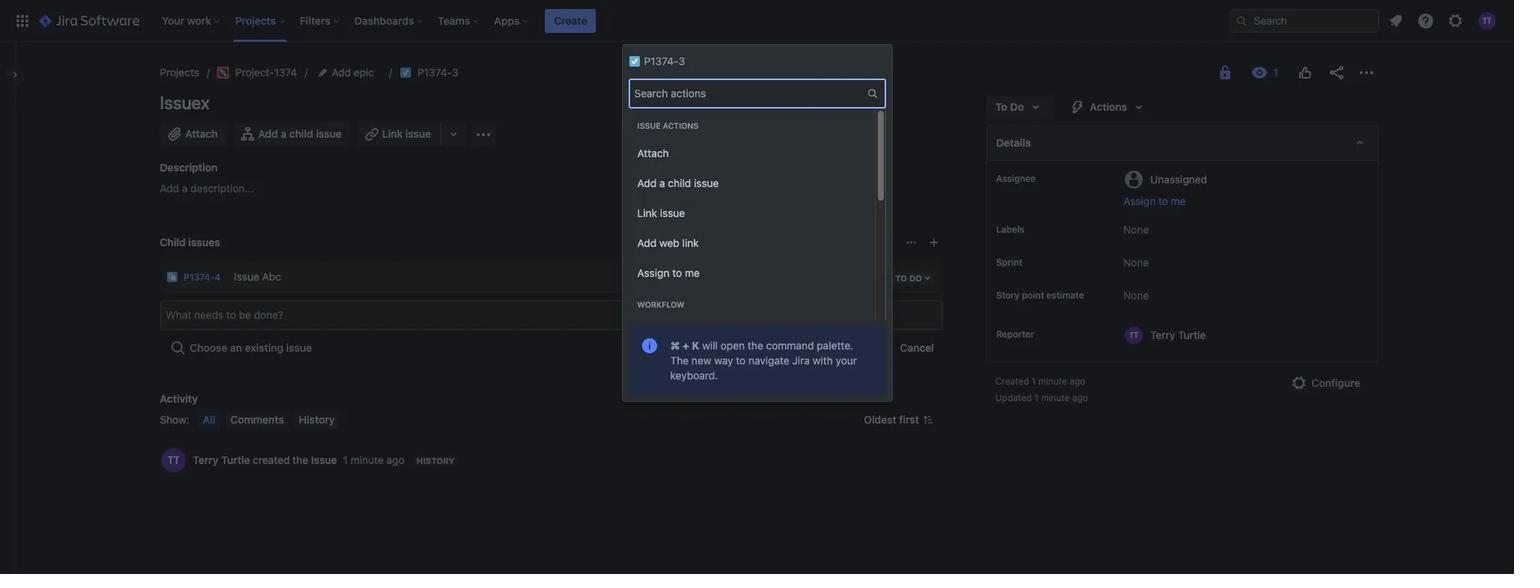 Task type: locate. For each thing, give the bounding box(es) containing it.
issue inside button
[[286, 341, 312, 354]]

ago
[[1070, 376, 1085, 387], [1072, 392, 1088, 403], [386, 454, 405, 466]]

1 right "created"
[[1032, 376, 1036, 387]]

cancel
[[900, 341, 934, 354]]

point
[[1022, 290, 1044, 301]]

1 vertical spatial assign to me button
[[628, 257, 875, 287]]

3 none from the top
[[1123, 289, 1149, 302]]

assign to me button down "link"
[[628, 257, 875, 287]]

projects
[[160, 66, 199, 79]]

create banner
[[0, 0, 1514, 42]]

1 horizontal spatial link
[[637, 206, 657, 219]]

a down description
[[182, 182, 188, 195]]

the right created
[[293, 454, 308, 466]]

menu bar
[[195, 411, 342, 429]]

1 vertical spatial me
[[685, 266, 700, 279]]

0 vertical spatial add a child issue
[[258, 127, 342, 140]]

attach button down issuex in the left of the page
[[160, 122, 227, 146]]

1 horizontal spatial 3
[[679, 55, 685, 67]]

0 vertical spatial to
[[1159, 195, 1168, 207]]

me down 'unassigned'
[[1171, 195, 1186, 207]]

1 vertical spatial child
[[668, 176, 691, 189]]

0 vertical spatial the
[[748, 339, 763, 352]]

1 vertical spatial link
[[637, 206, 657, 219]]

workflow
[[637, 300, 685, 309]]

oldest first
[[864, 413, 919, 426]]

1 vertical spatial to
[[672, 266, 682, 279]]

a inside "dialog"
[[659, 176, 665, 189]]

p1374-3
[[644, 55, 685, 67], [418, 66, 458, 79]]

0 horizontal spatial assign
[[637, 266, 670, 279]]

assign
[[1123, 195, 1156, 207], [637, 266, 670, 279]]

keyboard.
[[670, 369, 718, 382]]

0 vertical spatial me
[[1171, 195, 1186, 207]]

dialog containing p1374-3
[[622, 45, 892, 401]]

to down "web"
[[672, 266, 682, 279]]

0 horizontal spatial me
[[685, 266, 700, 279]]

add a child issue button
[[233, 122, 351, 146], [628, 168, 875, 198]]

all button
[[198, 411, 220, 429]]

history
[[299, 413, 335, 426], [416, 456, 455, 466]]

way
[[714, 354, 733, 367]]

0 vertical spatial history
[[299, 413, 335, 426]]

issue
[[637, 121, 661, 130], [311, 454, 337, 466]]

created the issue 1 minute ago
[[253, 454, 405, 466]]

link issue button
[[357, 122, 442, 146], [628, 198, 875, 228]]

add a child issue down "1374"
[[258, 127, 342, 140]]

⌘ + k
[[670, 339, 699, 352]]

0 vertical spatial add a child issue button
[[233, 122, 351, 146]]

link issue down the p1374-3 link
[[382, 127, 431, 140]]

will open the command palette. the new way to navigate jira with your keyboard.
[[670, 339, 857, 382]]

1 horizontal spatial issue
[[637, 121, 661, 130]]

issue
[[316, 127, 342, 140], [405, 127, 431, 140], [694, 176, 719, 189], [660, 206, 685, 219], [286, 341, 312, 354]]

link issue button up "link"
[[628, 198, 875, 228]]

0 horizontal spatial link issue
[[382, 127, 431, 140]]

1 vertical spatial the
[[293, 454, 308, 466]]

link
[[682, 236, 699, 249]]

attach down issue actions
[[637, 146, 669, 159]]

add a child issue button up add web link button
[[628, 168, 875, 198]]

child down actions
[[668, 176, 691, 189]]

create button
[[545, 9, 596, 33]]

2 none from the top
[[1123, 256, 1149, 269]]

0 vertical spatial link issue
[[382, 127, 431, 140]]

⌘
[[670, 339, 680, 352]]

0 horizontal spatial attach button
[[160, 122, 227, 146]]

child
[[160, 236, 186, 248]]

1 vertical spatial issue
[[311, 454, 337, 466]]

to
[[1159, 195, 1168, 207], [672, 266, 682, 279], [736, 354, 746, 367]]

0 vertical spatial link issue button
[[357, 122, 442, 146]]

1 vertical spatial link issue button
[[628, 198, 875, 228]]

assign to me down 'unassigned'
[[1123, 195, 1186, 207]]

assign down 'unassigned'
[[1123, 195, 1156, 207]]

issue down history "button"
[[311, 454, 337, 466]]

2 horizontal spatial to
[[1159, 195, 1168, 207]]

choose an existing issue
[[190, 341, 312, 354]]

add web link
[[637, 236, 699, 249]]

0 horizontal spatial child
[[289, 127, 313, 140]]

+
[[683, 339, 690, 352]]

1
[[1032, 376, 1036, 387], [1034, 392, 1039, 403], [343, 454, 348, 466]]

me
[[1171, 195, 1186, 207], [685, 266, 700, 279]]

issuex
[[160, 92, 210, 113]]

link
[[382, 127, 403, 140], [637, 206, 657, 219]]

0 vertical spatial issue
[[637, 121, 661, 130]]

0 vertical spatial child
[[289, 127, 313, 140]]

0 horizontal spatial link issue button
[[357, 122, 442, 146]]

1 horizontal spatial history
[[416, 456, 455, 466]]

0 horizontal spatial 3
[[452, 66, 458, 79]]

p1374-3 link
[[418, 64, 458, 82]]

0 horizontal spatial history
[[299, 413, 335, 426]]

to down 'unassigned'
[[1159, 195, 1168, 207]]

1 vertical spatial assign to me
[[637, 266, 700, 279]]

0 vertical spatial link
[[382, 127, 403, 140]]

1 vertical spatial add a child issue button
[[628, 168, 875, 198]]

1 horizontal spatial p1374-
[[644, 55, 679, 67]]

attach button
[[160, 122, 227, 146], [628, 138, 875, 168]]

the
[[748, 339, 763, 352], [293, 454, 308, 466]]

0 vertical spatial attach
[[185, 127, 218, 140]]

attach
[[185, 127, 218, 140], [637, 146, 669, 159]]

2 horizontal spatial a
[[659, 176, 665, 189]]

0 horizontal spatial assign to me
[[637, 266, 700, 279]]

1 vertical spatial 1
[[1034, 392, 1039, 403]]

1 vertical spatial assign
[[637, 266, 670, 279]]

1 right created
[[343, 454, 348, 466]]

create child image
[[928, 237, 940, 248]]

2 vertical spatial none
[[1123, 289, 1149, 302]]

p1374-
[[644, 55, 679, 67], [418, 66, 452, 79]]

add a description...
[[160, 182, 254, 195]]

Child issues field
[[161, 302, 942, 329]]

1 horizontal spatial link issue
[[637, 206, 685, 219]]

a down issue actions
[[659, 176, 665, 189]]

existing
[[245, 341, 283, 354]]

cancel button
[[891, 336, 943, 360]]

1 right updated at the bottom of the page
[[1034, 392, 1039, 403]]

created 1 minute ago updated 1 minute ago
[[995, 376, 1088, 403]]

newest first image
[[922, 414, 934, 426]]

assign to me down add web link on the left of page
[[637, 266, 700, 279]]

choose an existing issue button
[[160, 336, 321, 360]]

1 none from the top
[[1123, 223, 1149, 236]]

add a child issue down actions
[[637, 176, 719, 189]]

attach down issuex in the left of the page
[[185, 127, 218, 140]]

issue type: subtask image
[[166, 271, 178, 283]]

1 horizontal spatial link issue button
[[628, 198, 875, 228]]

palette.
[[817, 339, 853, 352]]

the up the 'navigate'
[[748, 339, 763, 352]]

create
[[554, 14, 587, 27]]

assign to me
[[1123, 195, 1186, 207], [637, 266, 700, 279]]

0 horizontal spatial a
[[182, 182, 188, 195]]

me down "link"
[[685, 266, 700, 279]]

1 vertical spatial add a child issue
[[637, 176, 719, 189]]

add left "web"
[[637, 236, 657, 249]]

0 vertical spatial none
[[1123, 223, 1149, 236]]

unassigned image
[[865, 268, 883, 286]]

0 horizontal spatial issue
[[311, 454, 337, 466]]

0 vertical spatial assign to me button
[[1123, 194, 1363, 209]]

assignee
[[996, 173, 1036, 184]]

add down project-1374
[[258, 127, 278, 140]]

0 vertical spatial assign
[[1123, 195, 1156, 207]]

1 horizontal spatial assign to me button
[[1123, 194, 1363, 209]]

add down issue actions
[[637, 176, 657, 189]]

0 horizontal spatial p1374-3
[[418, 66, 458, 79]]

a
[[281, 127, 287, 140], [659, 176, 665, 189], [182, 182, 188, 195]]

add a child issue button down "1374"
[[233, 122, 351, 146]]

project-
[[235, 66, 274, 79]]

issue left actions
[[637, 121, 661, 130]]

1 vertical spatial attach
[[637, 146, 669, 159]]

link issue up add web link on the left of page
[[637, 206, 685, 219]]

assign to me button
[[1123, 194, 1363, 209], [628, 257, 875, 287]]

2 vertical spatial 1
[[343, 454, 348, 466]]

to down open at the bottom left of the page
[[736, 354, 746, 367]]

child
[[289, 127, 313, 140], [668, 176, 691, 189]]

1 horizontal spatial assign
[[1123, 195, 1156, 207]]

1 horizontal spatial child
[[668, 176, 691, 189]]

attach button down actions menu: p1374-3 field
[[628, 138, 875, 168]]

details
[[996, 136, 1031, 149]]

2 vertical spatial to
[[736, 354, 746, 367]]

1 horizontal spatial to
[[736, 354, 746, 367]]

Search field
[[1230, 9, 1379, 33]]

0 horizontal spatial to
[[672, 266, 682, 279]]

child issues
[[160, 236, 220, 248]]

actions
[[663, 121, 699, 130]]

1 horizontal spatial assign to me
[[1123, 195, 1186, 207]]

1 horizontal spatial attach
[[637, 146, 669, 159]]

created
[[253, 454, 290, 466]]

dialog
[[622, 45, 892, 401]]

story
[[996, 290, 1020, 301]]

first
[[899, 413, 919, 426]]

project-1374
[[235, 66, 297, 79]]

assign to me button down 'unassigned'
[[1123, 194, 1363, 209]]

a down "1374"
[[281, 127, 287, 140]]

assign up workflow
[[637, 266, 670, 279]]

link issue
[[382, 127, 431, 140], [637, 206, 685, 219]]

child down "1374"
[[289, 127, 313, 140]]

0 horizontal spatial p1374-
[[418, 66, 452, 79]]

description
[[160, 161, 218, 174]]

3
[[679, 55, 685, 67], [452, 66, 458, 79]]

add
[[258, 127, 278, 140], [637, 176, 657, 189], [160, 182, 179, 195], [637, 236, 657, 249]]

1 vertical spatial ago
[[1072, 392, 1088, 403]]

new
[[692, 354, 711, 367]]

with
[[813, 354, 833, 367]]

1 vertical spatial none
[[1123, 256, 1149, 269]]

link issue button down the p1374-3 link
[[357, 122, 442, 146]]

issues
[[188, 236, 220, 248]]

add a child issue
[[258, 127, 342, 140], [637, 176, 719, 189]]

comments button
[[226, 411, 288, 429]]

1 horizontal spatial the
[[748, 339, 763, 352]]

jira software image
[[39, 12, 139, 30], [39, 12, 139, 30]]

none
[[1123, 223, 1149, 236], [1123, 256, 1149, 269], [1123, 289, 1149, 302]]

0 horizontal spatial add a child issue button
[[233, 122, 351, 146]]

the
[[670, 354, 689, 367]]

0 horizontal spatial add a child issue
[[258, 127, 342, 140]]

web
[[659, 236, 679, 249]]



Task type: vqa. For each thing, say whether or not it's contained in the screenshot.
Jira 'image'
no



Task type: describe. For each thing, give the bounding box(es) containing it.
comments
[[230, 413, 284, 426]]

configure
[[1312, 376, 1360, 389]]

1 vertical spatial minute
[[1041, 392, 1070, 403]]

1 horizontal spatial add a child issue
[[637, 176, 719, 189]]

0 vertical spatial minute
[[1038, 376, 1067, 387]]

menu bar containing all
[[195, 411, 342, 429]]

child inside "dialog"
[[668, 176, 691, 189]]

navigate
[[749, 354, 789, 367]]

0 horizontal spatial link
[[382, 127, 403, 140]]

issue actions
[[637, 121, 699, 130]]

history button
[[294, 411, 339, 429]]

1 horizontal spatial add a child issue button
[[628, 168, 875, 198]]

primary element
[[9, 0, 1230, 42]]

p1374- inside "dialog"
[[644, 55, 679, 67]]

1 horizontal spatial a
[[281, 127, 287, 140]]

none for labels
[[1123, 223, 1149, 236]]

reporter
[[996, 329, 1034, 340]]

labels
[[996, 224, 1025, 235]]

updated
[[995, 392, 1032, 403]]

choose
[[190, 341, 227, 354]]

unassigned
[[1150, 173, 1207, 185]]

description...
[[190, 182, 254, 195]]

2 vertical spatial minute
[[351, 454, 384, 466]]

history inside "button"
[[299, 413, 335, 426]]

p1374- inside the p1374-3 link
[[418, 66, 452, 79]]

0 horizontal spatial the
[[293, 454, 308, 466]]

task image
[[628, 55, 640, 67]]

0 horizontal spatial assign to me button
[[628, 257, 875, 287]]

created
[[995, 376, 1029, 387]]

none for story point estimate
[[1123, 289, 1149, 302]]

an
[[230, 341, 242, 354]]

k
[[692, 339, 699, 352]]

open
[[721, 339, 745, 352]]

add web link button
[[628, 228, 875, 257]]

show:
[[160, 413, 189, 426]]

assign inside "dialog"
[[637, 266, 670, 279]]

1 horizontal spatial p1374-3
[[644, 55, 685, 67]]

me inside "dialog"
[[685, 266, 700, 279]]

oldest first button
[[855, 411, 943, 429]]

to inside will open the command palette. the new way to navigate jira with your keyboard.
[[736, 354, 746, 367]]

1 vertical spatial link issue
[[637, 206, 685, 219]]

story point estimate
[[996, 290, 1084, 301]]

configure link
[[1282, 371, 1369, 395]]

0 vertical spatial ago
[[1070, 376, 1085, 387]]

jira
[[792, 354, 810, 367]]

2 vertical spatial ago
[[386, 454, 405, 466]]

project-1374 link
[[217, 64, 297, 82]]

activity
[[160, 392, 198, 405]]

the inside will open the command palette. the new way to navigate jira with your keyboard.
[[748, 339, 763, 352]]

1 horizontal spatial me
[[1171, 195, 1186, 207]]

command
[[766, 339, 814, 352]]

sprint
[[996, 257, 1023, 268]]

details element
[[986, 125, 1378, 161]]

all
[[203, 413, 215, 426]]

oldest
[[864, 413, 897, 426]]

project 1374 image
[[217, 67, 229, 79]]

none for sprint
[[1123, 256, 1149, 269]]

projects link
[[160, 64, 199, 82]]

add down description
[[160, 182, 179, 195]]

0 vertical spatial assign to me
[[1123, 195, 1186, 207]]

search image
[[1236, 15, 1248, 27]]

0 horizontal spatial attach
[[185, 127, 218, 140]]

assign to me inside "dialog"
[[637, 266, 700, 279]]

1374
[[274, 66, 297, 79]]

0 vertical spatial 1
[[1032, 376, 1036, 387]]

1 horizontal spatial attach button
[[628, 138, 875, 168]]

Actions menu: P1374-3 field
[[630, 80, 866, 107]]

1 vertical spatial history
[[416, 456, 455, 466]]

search image
[[866, 88, 878, 100]]

estimate
[[1046, 290, 1084, 301]]

your
[[836, 354, 857, 367]]

will
[[702, 339, 718, 352]]



